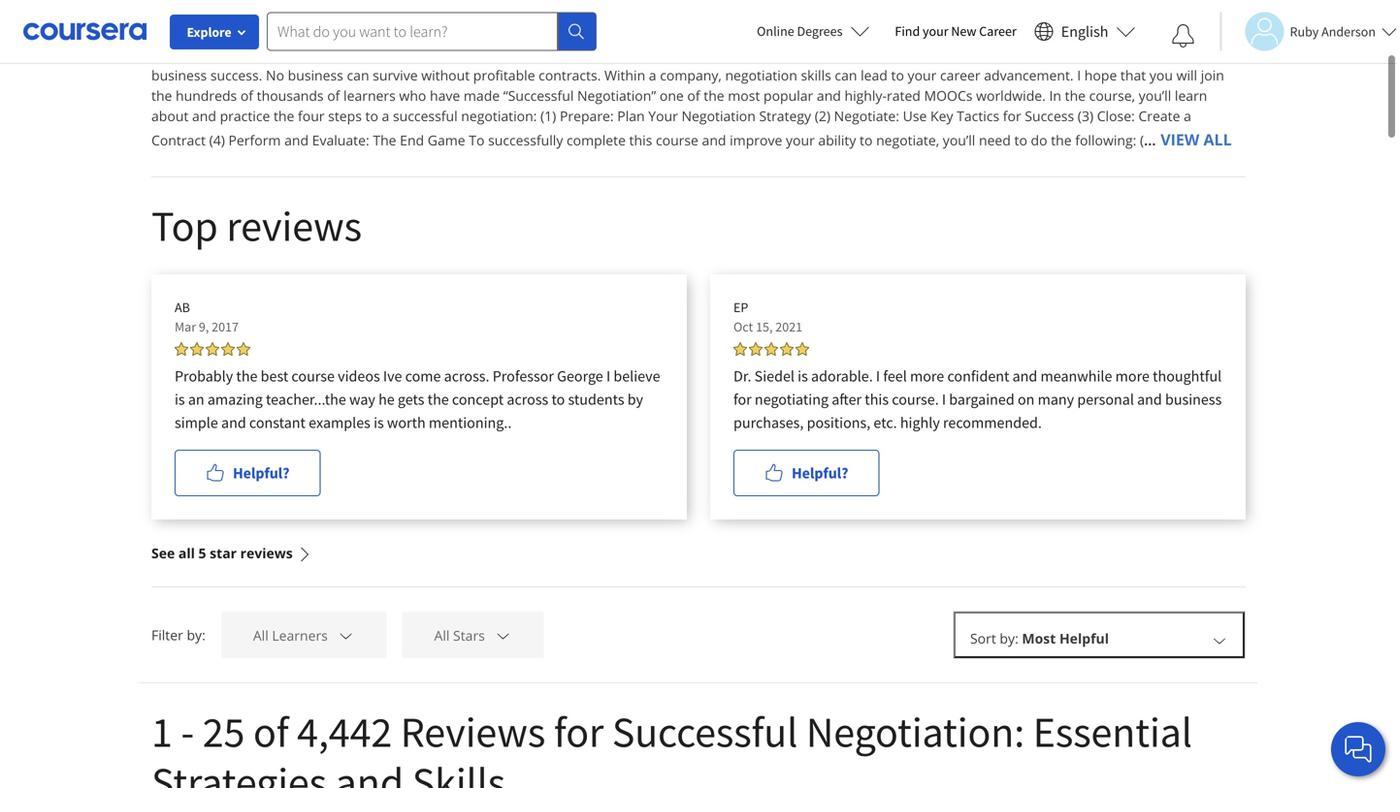 Task type: locate. For each thing, give the bounding box(es) containing it.
four
[[298, 107, 325, 125]]

this down plan
[[629, 131, 652, 149]]

evaluate:
[[312, 131, 369, 149]]

all stars
[[434, 627, 485, 645]]

negotiating
[[755, 390, 829, 409]]

by: for filter
[[187, 626, 206, 645]]

1 horizontal spatial course
[[656, 131, 699, 149]]

the
[[373, 131, 396, 149]]

all for all stars
[[434, 627, 450, 645]]

all right we
[[175, 46, 190, 64]]

of right 25 at bottom left
[[253, 705, 289, 759]]

business inside dr. siedel is adorable. i feel more confident and meanwhile more thoughtful for negotiating after this course. i bargained on many personal and business purchases, positions, etc. highly recommended.
[[1165, 390, 1222, 409]]

1 - 25 of 4,442 reviews for successful negotiation: essential strategies and skills
[[151, 705, 1192, 789]]

None search field
[[267, 12, 597, 51]]

can left lead
[[835, 66, 857, 84]]

to down 'employers,'
[[891, 66, 904, 84]]

business down thoughtful
[[1165, 390, 1222, 409]]

(4)
[[209, 131, 225, 149]]

all left stars
[[434, 627, 450, 645]]

about
[[151, 107, 189, 125]]

0 vertical spatial personal
[[394, 46, 449, 64]]

show notifications image
[[1172, 24, 1195, 48]]

can
[[347, 66, 369, 84], [835, 66, 857, 84]]

1 horizontal spatial this
[[865, 390, 889, 409]]

reviews down perform
[[226, 199, 362, 253]]

chevron down image
[[494, 627, 512, 645], [1211, 632, 1228, 649]]

helpful? down positions,
[[792, 464, 848, 483]]

2 horizontal spatial for
[[1003, 107, 1021, 125]]

personal up without
[[394, 46, 449, 64]]

0 vertical spatial reviews
[[226, 199, 362, 253]]

success
[[1025, 107, 1074, 125]]

0 horizontal spatial filled star image
[[749, 343, 763, 356]]

stars
[[453, 627, 485, 645]]

your up rated
[[908, 66, 937, 84]]

1 horizontal spatial can
[[835, 66, 857, 84]]

1 horizontal spatial negotiate
[[510, 46, 570, 64]]

gets
[[398, 390, 424, 409]]

1 horizontal spatial negotiation
[[1032, 46, 1106, 64]]

course,
[[1089, 86, 1135, 105]]

0 horizontal spatial helpful?
[[233, 464, 290, 483]]

on
[[360, 46, 379, 64]]

basis.
[[321, 46, 357, 64]]

5
[[198, 544, 206, 563]]

and
[[834, 46, 859, 64], [817, 86, 841, 105], [192, 107, 216, 125], [284, 131, 309, 149], [702, 131, 726, 149], [1013, 367, 1038, 386], [1137, 390, 1162, 409], [221, 413, 246, 433], [335, 756, 404, 789]]

feel
[[883, 367, 907, 386]]

0 vertical spatial for
[[1003, 107, 1021, 125]]

to down negotiate:
[[860, 131, 873, 149]]

find
[[895, 22, 920, 40]]

chevron down image
[[337, 627, 355, 645]]

degrees
[[797, 22, 843, 40]]

that
[[1121, 66, 1146, 84]]

across.
[[444, 367, 490, 386]]

to left do
[[1014, 131, 1027, 149]]

0 horizontal spatial for
[[554, 705, 604, 759]]

worldwide.
[[976, 86, 1046, 105]]

1 horizontal spatial you'll
[[1139, 86, 1171, 105]]

siedel
[[755, 367, 795, 386]]

contracts.
[[539, 66, 601, 84]]

0 horizontal spatial can
[[347, 66, 369, 84]]

helpful? button down positions,
[[734, 450, 880, 497]]

reviews inside see all 5 star reviews button
[[240, 544, 293, 563]]

1 filled star image from the left
[[749, 343, 763, 356]]

survive
[[373, 66, 418, 84]]

2 more from the left
[[1115, 367, 1150, 386]]

9,
[[199, 318, 209, 336]]

english
[[1061, 22, 1109, 41]]

your down strategy
[[786, 131, 815, 149]]

successful
[[612, 705, 798, 759]]

0 horizontal spatial all
[[253, 627, 269, 645]]

more left thoughtful
[[1115, 367, 1150, 386]]

0 horizontal spatial helpful? button
[[175, 450, 321, 497]]

i inside we all negotiate on a daily basis. on a personal level, we negotiate with friends, family, landlords, car sellers and employers, among others. negotiation is also the key to business success. no business can survive without profitable contracts. within a company, negotiation skills can lead to your career advancement.  i hope that you will join the hundreds of thousands of learners who have made "successful negotiation" one of the most popular and highly-rated moocs worldwide.  in the course, you'll learn about and practice the four steps to a successful negotiation:  (1) prepare: plan your negotiation strategy (2) negotiate: use key tactics for success (3) close: create a contract (4) perform and evaluate: the end game  to successfully complete this course and improve your ability to negotiate, you'll need to do the following:  ( ... view all
[[1077, 66, 1081, 84]]

all left learners
[[253, 627, 269, 645]]

1 vertical spatial for
[[734, 390, 752, 409]]

use
[[903, 107, 927, 125]]

0 horizontal spatial more
[[910, 367, 944, 386]]

the right gets
[[428, 390, 449, 409]]

i inside 'probably the best course videos ive come across. professor george i believe is an amazing teacher...the way he gets the concept across to students by simple and constant examples is worth mentioning..'
[[606, 367, 610, 386]]

1 vertical spatial course
[[292, 367, 335, 386]]

all inside "button"
[[253, 627, 269, 645]]

all for see all 5 star reviews
[[178, 544, 195, 563]]

a right on on the top left of page
[[383, 46, 390, 64]]

this
[[629, 131, 652, 149], [865, 390, 889, 409]]

0 vertical spatial all
[[175, 46, 190, 64]]

personal down "meanwhile"
[[1077, 390, 1134, 409]]

course down 'your'
[[656, 131, 699, 149]]

6 filled star image from the left
[[734, 343, 747, 356]]

ruby anderson
[[1290, 23, 1376, 40]]

will
[[1177, 66, 1197, 84]]

1 vertical spatial all
[[178, 544, 195, 563]]

and down four
[[284, 131, 309, 149]]

to right the key
[[1201, 46, 1214, 64]]

1 horizontal spatial helpful? button
[[734, 450, 880, 497]]

chat with us image
[[1343, 735, 1374, 766]]

ab
[[175, 299, 190, 316]]

find your new career
[[895, 22, 1017, 40]]

you'll up create in the top right of the page
[[1139, 86, 1171, 105]]

a up the
[[382, 107, 389, 125]]

george
[[557, 367, 603, 386]]

negotiation down english on the right
[[1032, 46, 1106, 64]]

the right in on the top right of the page
[[1065, 86, 1086, 105]]

course inside we all negotiate on a daily basis. on a personal level, we negotiate with friends, family, landlords, car sellers and employers, among others. negotiation is also the key to business success. no business can survive without profitable contracts. within a company, negotiation skills can lead to your career advancement.  i hope that you will join the hundreds of thousands of learners who have made "successful negotiation" one of the most popular and highly-rated moocs worldwide.  in the course, you'll learn about and practice the four steps to a successful negotiation:  (1) prepare: plan your negotiation strategy (2) negotiate: use key tactics for success (3) close: create a contract (4) perform and evaluate: the end game  to successfully complete this course and improve your ability to negotiate, you'll need to do the following:  ( ... view all
[[656, 131, 699, 149]]

0 horizontal spatial on
[[256, 46, 273, 64]]

create
[[1139, 107, 1180, 125]]

you'll down key on the top of page
[[943, 131, 975, 149]]

2 negotiate from the left
[[510, 46, 570, 64]]

of inside 1 - 25 of 4,442 reviews for successful negotiation: essential strategies and skills
[[253, 705, 289, 759]]

1 horizontal spatial personal
[[1077, 390, 1134, 409]]

is left also
[[1109, 46, 1119, 64]]

the down thousands
[[274, 107, 294, 125]]

negotiate up contracts.
[[510, 46, 570, 64]]

we all negotiate on a daily basis. on a personal level, we negotiate with friends, family, landlords, car sellers and employers, among others. negotiation is also the key to business success. no business can survive without profitable contracts. within a company, negotiation skills can lead to your career advancement.  i hope that you will join the hundreds of thousands of learners who have made "successful negotiation" one of the most popular and highly-rated moocs worldwide.  in the course, you'll learn about and practice the four steps to a successful negotiation:  (1) prepare: plan your negotiation strategy (2) negotiate: use key tactics for success (3) close: create a contract (4) perform and evaluate: the end game  to successfully complete this course and improve your ability to negotiate, you'll need to do the following:  ( ... view all
[[151, 46, 1232, 150]]

course
[[656, 131, 699, 149], [292, 367, 335, 386]]

your right find
[[923, 22, 949, 40]]

2 vertical spatial for
[[554, 705, 604, 759]]

helpful? button down "constant"
[[175, 450, 321, 497]]

course up teacher...the on the left of the page
[[292, 367, 335, 386]]

a right the within
[[649, 66, 656, 84]]

1 horizontal spatial by:
[[1000, 630, 1019, 648]]

you'll
[[1139, 86, 1171, 105], [943, 131, 975, 149]]

25
[[203, 705, 245, 759]]

1 negotiate from the left
[[193, 46, 253, 64]]

examples
[[309, 413, 371, 433]]

employers,
[[862, 46, 932, 64]]

and up (2)
[[817, 86, 841, 105]]

the up the you
[[1152, 46, 1173, 64]]

thousands
[[257, 86, 324, 105]]

all inside button
[[178, 544, 195, 563]]

2 horizontal spatial business
[[1165, 390, 1222, 409]]

mar
[[175, 318, 196, 336]]

hope
[[1085, 66, 1117, 84]]

business
[[151, 66, 207, 84], [288, 66, 343, 84], [1165, 390, 1222, 409]]

view
[[1161, 129, 1200, 150]]

2 horizontal spatial all
[[1204, 129, 1232, 150]]

on inside we all negotiate on a daily basis. on a personal level, we negotiate with friends, family, landlords, car sellers and employers, among others. negotiation is also the key to business success. no business can survive without profitable contracts. within a company, negotiation skills can lead to your career advancement.  i hope that you will join the hundreds of thousands of learners who have made "successful negotiation" one of the most popular and highly-rated moocs worldwide.  in the course, you'll learn about and practice the four steps to a successful negotiation:  (1) prepare: plan your negotiation strategy (2) negotiate: use key tactics for success (3) close: create a contract (4) perform and evaluate: the end game  to successfully complete this course and improve your ability to negotiate, you'll need to do the following:  ( ... view all
[[256, 46, 273, 64]]

daily
[[288, 46, 317, 64]]

1 horizontal spatial for
[[734, 390, 752, 409]]

purchases,
[[734, 413, 804, 433]]

hundreds
[[176, 86, 237, 105]]

your
[[923, 22, 949, 40], [908, 66, 937, 84], [786, 131, 815, 149]]

helpful
[[1060, 630, 1109, 648]]

What do you want to learn? text field
[[267, 12, 558, 51]]

negotiation:
[[461, 107, 537, 125]]

8 filled star image from the left
[[796, 343, 809, 356]]

see
[[151, 544, 175, 563]]

1 helpful? from the left
[[233, 464, 290, 483]]

1 vertical spatial on
[[1018, 390, 1035, 409]]

filled star image
[[749, 343, 763, 356], [780, 343, 794, 356]]

negotiation:
[[806, 705, 1025, 759]]

1 helpful? button from the left
[[175, 450, 321, 497]]

and inside 'probably the best course videos ive come across. professor george i believe is an amazing teacher...the way he gets the concept across to students by simple and constant examples is worth mentioning..'
[[221, 413, 246, 433]]

7 filled star image from the left
[[765, 343, 778, 356]]

1 horizontal spatial on
[[1018, 390, 1035, 409]]

adorable.
[[811, 367, 873, 386]]

helpful? down "constant"
[[233, 464, 290, 483]]

i right course.
[[942, 390, 946, 409]]

negotiation down most
[[682, 107, 756, 125]]

on left the many
[[1018, 390, 1035, 409]]

join
[[1201, 66, 1224, 84]]

need
[[979, 131, 1011, 149]]

by: right 'filter'
[[187, 626, 206, 645]]

all left 5
[[178, 544, 195, 563]]

1 vertical spatial personal
[[1077, 390, 1134, 409]]

anderson
[[1322, 23, 1376, 40]]

reviews right star
[[240, 544, 293, 563]]

meanwhile
[[1041, 367, 1112, 386]]

and left 'improve'
[[702, 131, 726, 149]]

online
[[757, 22, 794, 40]]

steps
[[328, 107, 362, 125]]

4 filled star image from the left
[[221, 343, 235, 356]]

chevron down image inside all stars button
[[494, 627, 512, 645]]

this up etc.
[[865, 390, 889, 409]]

and down hundreds
[[192, 107, 216, 125]]

2 helpful? from the left
[[792, 464, 848, 483]]

more up course.
[[910, 367, 944, 386]]

2 helpful? button from the left
[[734, 450, 880, 497]]

see all 5 star reviews
[[151, 544, 293, 563]]

filled star image
[[175, 343, 188, 356], [190, 343, 204, 356], [206, 343, 219, 356], [221, 343, 235, 356], [237, 343, 250, 356], [734, 343, 747, 356], [765, 343, 778, 356], [796, 343, 809, 356]]

all inside button
[[434, 627, 450, 645]]

helpful? button
[[175, 450, 321, 497], [734, 450, 880, 497]]

"successful
[[503, 86, 574, 105]]

can down on on the top left of page
[[347, 66, 369, 84]]

0 vertical spatial this
[[629, 131, 652, 149]]

1 horizontal spatial more
[[1115, 367, 1150, 386]]

and down degrees
[[834, 46, 859, 64]]

all learners button
[[221, 612, 387, 659]]

0 horizontal spatial chevron down image
[[494, 627, 512, 645]]

family,
[[655, 46, 697, 64]]

on inside dr. siedel is adorable. i feel more confident and meanwhile more thoughtful for negotiating after this course. i bargained on many personal and business purchases, positions, etc. highly recommended.
[[1018, 390, 1035, 409]]

0 horizontal spatial personal
[[394, 46, 449, 64]]

1 vertical spatial reviews
[[240, 544, 293, 563]]

top reviews
[[151, 199, 362, 253]]

company,
[[660, 66, 722, 84]]

and down amazing
[[221, 413, 246, 433]]

2 can from the left
[[835, 66, 857, 84]]

to right the across
[[552, 390, 565, 409]]

1 horizontal spatial helpful?
[[792, 464, 848, 483]]

0 vertical spatial you'll
[[1139, 86, 1171, 105]]

ive
[[383, 367, 402, 386]]

and down thoughtful
[[1137, 390, 1162, 409]]

helpful? button for positions,
[[734, 450, 880, 497]]

1 vertical spatial this
[[865, 390, 889, 409]]

i left hope
[[1077, 66, 1081, 84]]

helpful? button for simple
[[175, 450, 321, 497]]

i up students
[[606, 367, 610, 386]]

business down we
[[151, 66, 207, 84]]

success.
[[210, 66, 262, 84]]

negotiate
[[193, 46, 253, 64], [510, 46, 570, 64]]

all inside we all negotiate on a daily basis. on a personal level, we negotiate with friends, family, landlords, car sellers and employers, among others. negotiation is also the key to business success. no business can survive without profitable contracts. within a company, negotiation skills can lead to your career advancement.  i hope that you will join the hundreds of thousands of learners who have made "successful negotiation" one of the most popular and highly-rated moocs worldwide.  in the course, you'll learn about and practice the four steps to a successful negotiation:  (1) prepare: plan your negotiation strategy (2) negotiate: use key tactics for success (3) close: create a contract (4) perform and evaluate: the end game  to successfully complete this course and improve your ability to negotiate, you'll need to do the following:  ( ... view all
[[175, 46, 190, 64]]

all right view
[[1204, 129, 1232, 150]]

and left skills
[[335, 756, 404, 789]]

helpful? for simple
[[233, 464, 290, 483]]

and right confident
[[1013, 367, 1038, 386]]

0 horizontal spatial negotiate
[[193, 46, 253, 64]]

tactics
[[957, 107, 1000, 125]]

your
[[648, 107, 678, 125]]

0 vertical spatial on
[[256, 46, 273, 64]]

1 vertical spatial negotiation
[[682, 107, 756, 125]]

0 horizontal spatial course
[[292, 367, 335, 386]]

1 horizontal spatial filled star image
[[780, 343, 794, 356]]

0 vertical spatial course
[[656, 131, 699, 149]]

by: right sort
[[1000, 630, 1019, 648]]

of up steps
[[327, 86, 340, 105]]

2017
[[212, 318, 239, 336]]

on
[[256, 46, 273, 64], [1018, 390, 1035, 409]]

0 horizontal spatial this
[[629, 131, 652, 149]]

no
[[266, 66, 284, 84]]

on up no
[[256, 46, 273, 64]]

skills
[[412, 756, 506, 789]]

english button
[[1026, 0, 1143, 63]]

business down daily
[[288, 66, 343, 84]]

is up negotiating at right
[[798, 367, 808, 386]]

find your new career link
[[885, 19, 1026, 44]]

filter
[[151, 626, 183, 645]]

made
[[464, 86, 500, 105]]

negotiate up success.
[[193, 46, 253, 64]]

1 horizontal spatial all
[[434, 627, 450, 645]]

0 horizontal spatial you'll
[[943, 131, 975, 149]]

filled star image down 2021
[[780, 343, 794, 356]]

0 horizontal spatial by:
[[187, 626, 206, 645]]

(1)
[[540, 107, 556, 125]]

filled star image down 15,
[[749, 343, 763, 356]]



Task type: describe. For each thing, give the bounding box(es) containing it.
2 filled star image from the left
[[190, 343, 204, 356]]

you
[[1150, 66, 1173, 84]]

practice
[[220, 107, 270, 125]]

ab mar 9, 2017
[[175, 299, 239, 336]]

5 filled star image from the left
[[237, 343, 250, 356]]

amazing
[[207, 390, 263, 409]]

is left an
[[175, 390, 185, 409]]

thoughtful
[[1153, 367, 1222, 386]]

level,
[[453, 46, 485, 64]]

top
[[151, 199, 218, 253]]

moocs
[[924, 86, 973, 105]]

following:
[[1075, 131, 1137, 149]]

across
[[507, 390, 548, 409]]

advancement.
[[984, 66, 1074, 84]]

all learners
[[253, 627, 328, 645]]

for inside we all negotiate on a daily basis. on a personal level, we negotiate with friends, family, landlords, car sellers and employers, among others. negotiation is also the key to business success. no business can survive without profitable contracts. within a company, negotiation skills can lead to your career advancement.  i hope that you will join the hundreds of thousands of learners who have made "successful negotiation" one of the most popular and highly-rated moocs worldwide.  in the course, you'll learn about and practice the four steps to a successful negotiation:  (1) prepare: plan your negotiation strategy (2) negotiate: use key tactics for success (3) close: create a contract (4) perform and evaluate: the end game  to successfully complete this course and improve your ability to negotiate, you'll need to do the following:  ( ... view all
[[1003, 107, 1021, 125]]

this inside dr. siedel is adorable. i feel more confident and meanwhile more thoughtful for negotiating after this course. i bargained on many personal and business purchases, positions, etc. highly recommended.
[[865, 390, 889, 409]]

profitable
[[473, 66, 535, 84]]

highly
[[900, 413, 940, 433]]

popular
[[764, 86, 813, 105]]

have
[[430, 86, 460, 105]]

(3)
[[1078, 107, 1094, 125]]

i left feel
[[876, 367, 880, 386]]

online degrees button
[[741, 10, 885, 52]]

is inside we all negotiate on a daily basis. on a personal level, we negotiate with friends, family, landlords, car sellers and employers, among others. negotiation is also the key to business success. no business can survive without profitable contracts. within a company, negotiation skills can lead to your career advancement.  i hope that you will join the hundreds of thousands of learners who have made "successful negotiation" one of the most popular and highly-rated moocs worldwide.  in the course, you'll learn about and practice the four steps to a successful negotiation:  (1) prepare: plan your negotiation strategy (2) negotiate: use key tactics for success (3) close: create a contract (4) perform and evaluate: the end game  to successfully complete this course and improve your ability to negotiate, you'll need to do the following:  ( ... view all
[[1109, 46, 1119, 64]]

successfully
[[488, 131, 563, 149]]

come
[[405, 367, 441, 386]]

is down the he
[[374, 413, 384, 433]]

negotiate,
[[876, 131, 939, 149]]

within
[[604, 66, 645, 84]]

0 vertical spatial your
[[923, 22, 949, 40]]

many
[[1038, 390, 1074, 409]]

others.
[[983, 46, 1028, 64]]

who
[[399, 86, 426, 105]]

1 filled star image from the left
[[175, 343, 188, 356]]

this inside we all negotiate on a daily basis. on a personal level, we negotiate with friends, family, landlords, car sellers and employers, among others. negotiation is also the key to business success. no business can survive without profitable contracts. within a company, negotiation skills can lead to your career advancement.  i hope that you will join the hundreds of thousands of learners who have made "successful negotiation" one of the most popular and highly-rated moocs worldwide.  in the course, you'll learn about and practice the four steps to a successful negotiation:  (1) prepare: plan your negotiation strategy (2) negotiate: use key tactics for success (3) close: create a contract (4) perform and evaluate: the end game  to successfully complete this course and improve your ability to negotiate, you'll need to do the following:  ( ... view all
[[629, 131, 652, 149]]

1 vertical spatial you'll
[[943, 131, 975, 149]]

1
[[151, 705, 172, 759]]

oct
[[734, 318, 753, 336]]

0 horizontal spatial negotiation
[[682, 107, 756, 125]]

all for all learners
[[253, 627, 269, 645]]

way
[[349, 390, 375, 409]]

explore
[[187, 23, 231, 41]]

star
[[210, 544, 237, 563]]

after
[[832, 390, 862, 409]]

videos
[[338, 367, 380, 386]]

2 filled star image from the left
[[780, 343, 794, 356]]

contract
[[151, 131, 206, 149]]

teacher...the
[[266, 390, 346, 409]]

1 vertical spatial your
[[908, 66, 937, 84]]

sort
[[970, 630, 996, 648]]

for inside dr. siedel is adorable. i feel more confident and meanwhile more thoughtful for negotiating after this course. i bargained on many personal and business purchases, positions, etc. highly recommended.
[[734, 390, 752, 409]]

strategies
[[151, 756, 327, 789]]

2 vertical spatial your
[[786, 131, 815, 149]]

to down learners
[[365, 107, 378, 125]]

lead
[[861, 66, 888, 84]]

sort by: most helpful
[[970, 630, 1109, 648]]

for inside 1 - 25 of 4,442 reviews for successful negotiation: essential strategies and skills
[[554, 705, 604, 759]]

students
[[568, 390, 624, 409]]

key
[[1176, 46, 1198, 64]]

an
[[188, 390, 204, 409]]

course inside 'probably the best course videos ive come across. professor george i believe is an amazing teacher...the way he gets the concept across to students by simple and constant examples is worth mentioning..'
[[292, 367, 335, 386]]

landlords,
[[701, 46, 764, 64]]

improve
[[730, 131, 782, 149]]

ep
[[734, 299, 748, 316]]

sellers
[[790, 46, 831, 64]]

-
[[181, 705, 194, 759]]

1 more from the left
[[910, 367, 944, 386]]

successful
[[393, 107, 458, 125]]

0 vertical spatial negotiation
[[1032, 46, 1106, 64]]

of down company,
[[687, 86, 700, 105]]

among
[[936, 46, 980, 64]]

a up no
[[276, 46, 284, 64]]

all for we all negotiate on a daily basis. on a personal level, we negotiate with friends, family, landlords, car sellers and employers, among others. negotiation is also the key to business success. no business can survive without profitable contracts. within a company, negotiation skills can lead to your career advancement.  i hope that you will join the hundreds of thousands of learners who have made "successful negotiation" one of the most popular and highly-rated moocs worldwide.  in the course, you'll learn about and practice the four steps to a successful negotiation:  (1) prepare: plan your negotiation strategy (2) negotiate: use key tactics for success (3) close: create a contract (4) perform and evaluate: the end game  to successfully complete this course and improve your ability to negotiate, you'll need to do the following:  ( ... view all
[[175, 46, 190, 64]]

1 horizontal spatial chevron down image
[[1211, 632, 1228, 649]]

a down learn
[[1184, 107, 1191, 125]]

see all 5 star reviews button
[[151, 520, 312, 587]]

coursera image
[[23, 16, 147, 47]]

learners
[[344, 86, 396, 105]]

the up amazing
[[236, 367, 258, 386]]

the left most
[[704, 86, 724, 105]]

best
[[261, 367, 288, 386]]

personal inside dr. siedel is adorable. i feel more confident and meanwhile more thoughtful for negotiating after this course. i bargained on many personal and business purchases, positions, etc. highly recommended.
[[1077, 390, 1134, 409]]

most
[[1022, 630, 1056, 648]]

constant
[[249, 413, 306, 433]]

1 horizontal spatial business
[[288, 66, 343, 84]]

personal inside we all negotiate on a daily basis. on a personal level, we negotiate with friends, family, landlords, car sellers and employers, among others. negotiation is also the key to business success. no business can survive without profitable contracts. within a company, negotiation skills can lead to your career advancement.  i hope that you will join the hundreds of thousands of learners who have made "successful negotiation" one of the most popular and highly-rated moocs worldwide.  in the course, you'll learn about and practice the four steps to a successful negotiation:  (1) prepare: plan your negotiation strategy (2) negotiate: use key tactics for success (3) close: create a contract (4) perform and evaluate: the end game  to successfully complete this course and improve your ability to negotiate, you'll need to do the following:  ( ... view all
[[394, 46, 449, 64]]

1 can from the left
[[347, 66, 369, 84]]

(2)
[[815, 107, 831, 125]]

highly-
[[845, 86, 887, 105]]

all stars button
[[402, 612, 544, 659]]

skills
[[801, 66, 831, 84]]

the up about
[[151, 86, 172, 105]]

the right do
[[1051, 131, 1072, 149]]

without
[[421, 66, 470, 84]]

dr.
[[734, 367, 751, 386]]

confident
[[947, 367, 1010, 386]]

simple
[[175, 413, 218, 433]]

(
[[1140, 131, 1144, 149]]

is inside dr. siedel is adorable. i feel more confident and meanwhile more thoughtful for negotiating after this course. i bargained on many personal and business purchases, positions, etc. highly recommended.
[[798, 367, 808, 386]]

in
[[1049, 86, 1062, 105]]

bargained
[[949, 390, 1015, 409]]

course.
[[892, 390, 939, 409]]

ruby anderson button
[[1220, 12, 1397, 51]]

friends,
[[604, 46, 652, 64]]

0 horizontal spatial business
[[151, 66, 207, 84]]

career
[[940, 66, 981, 84]]

of up practice
[[240, 86, 253, 105]]

filter by:
[[151, 626, 206, 645]]

etc.
[[874, 413, 897, 433]]

helpful? for positions,
[[792, 464, 848, 483]]

also
[[1123, 46, 1148, 64]]

to inside 'probably the best course videos ive come across. professor george i believe is an amazing teacher...the way he gets the concept across to students by simple and constant examples is worth mentioning..'
[[552, 390, 565, 409]]

ability
[[818, 131, 856, 149]]

believe
[[614, 367, 660, 386]]

by: for sort
[[1000, 630, 1019, 648]]

and inside 1 - 25 of 4,442 reviews for successful negotiation: essential strategies and skills
[[335, 756, 404, 789]]

all inside we all negotiate on a daily basis. on a personal level, we negotiate with friends, family, landlords, car sellers and employers, among others. negotiation is also the key to business success. no business can survive without profitable contracts. within a company, negotiation skills can lead to your career advancement.  i hope that you will join the hundreds of thousands of learners who have made "successful negotiation" one of the most popular and highly-rated moocs worldwide.  in the course, you'll learn about and practice the four steps to a successful negotiation:  (1) prepare: plan your negotiation strategy (2) negotiate: use key tactics for success (3) close: create a contract (4) perform and evaluate: the end game  to successfully complete this course and improve your ability to negotiate, you'll need to do the following:  ( ... view all
[[1204, 129, 1232, 150]]

learn
[[1175, 86, 1207, 105]]

3 filled star image from the left
[[206, 343, 219, 356]]

end
[[400, 131, 424, 149]]



Task type: vqa. For each thing, say whether or not it's contained in the screenshot.
Job to the bottom
no



